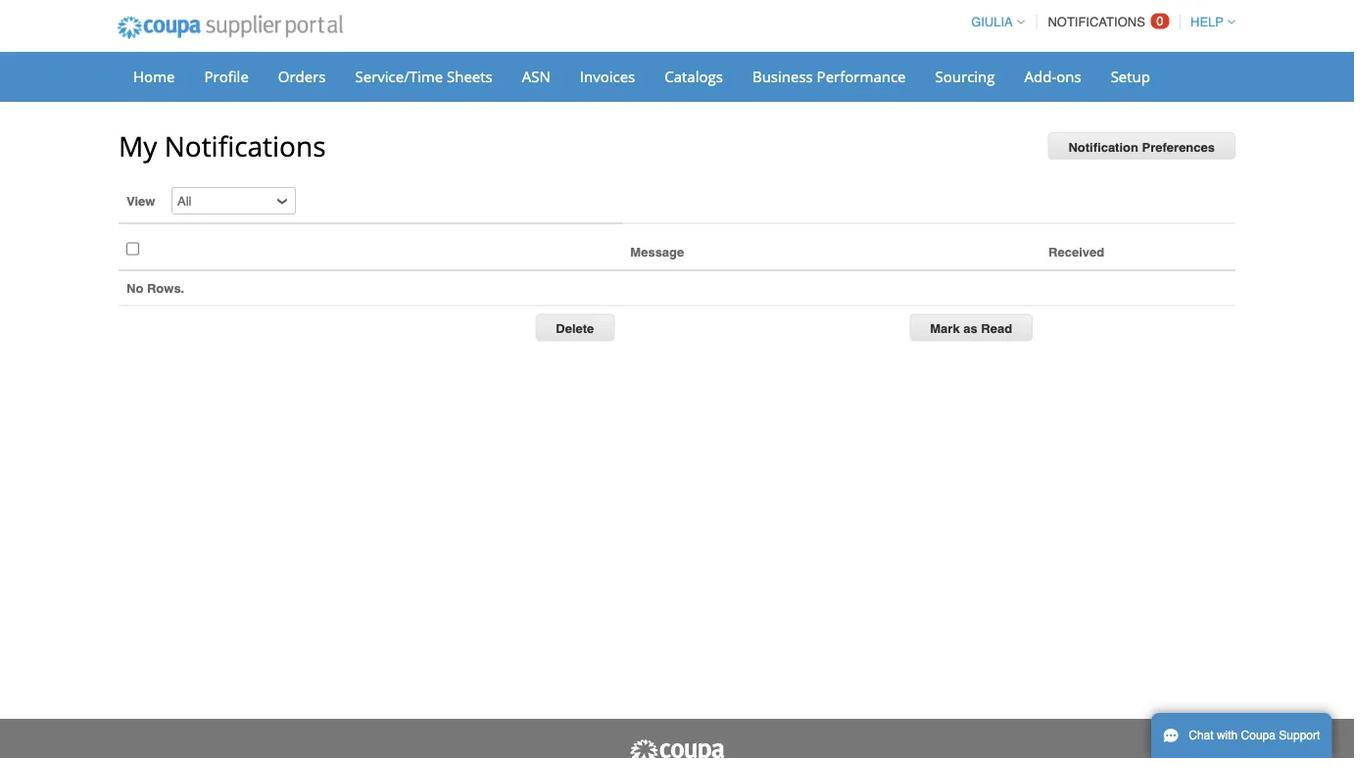 Task type: vqa. For each thing, say whether or not it's contained in the screenshot.
the Help link
yes



Task type: describe. For each thing, give the bounding box(es) containing it.
support
[[1279, 729, 1320, 743]]

business performance
[[752, 66, 906, 86]]

view
[[126, 194, 155, 208]]

navigation containing notifications 0
[[962, 3, 1236, 41]]

setup
[[1111, 66, 1150, 86]]

notifications 0
[[1048, 14, 1164, 29]]

giulia
[[971, 15, 1013, 29]]

home link
[[121, 62, 188, 91]]

orders
[[278, 66, 326, 86]]

chat with coupa support button
[[1151, 713, 1332, 758]]

0
[[1157, 14, 1164, 28]]

giulia link
[[962, 15, 1025, 29]]

business performance link
[[740, 62, 919, 91]]

catalogs
[[665, 66, 723, 86]]

no
[[126, 281, 143, 295]]

service/time sheets
[[355, 66, 493, 86]]

asn
[[522, 66, 550, 86]]

performance
[[817, 66, 906, 86]]

no rows.
[[126, 281, 184, 295]]

chat with coupa support
[[1189, 729, 1320, 743]]

chat
[[1189, 729, 1214, 743]]

message
[[630, 245, 684, 260]]

help
[[1191, 15, 1224, 29]]

add-ons
[[1024, 66, 1081, 86]]

profile link
[[192, 62, 261, 91]]

profile
[[204, 66, 249, 86]]

invoices
[[580, 66, 635, 86]]

service/time
[[355, 66, 443, 86]]

mark
[[930, 321, 960, 336]]

sheets
[[447, 66, 493, 86]]

1 vertical spatial notifications
[[164, 127, 326, 165]]

sourcing
[[935, 66, 995, 86]]

as
[[963, 321, 978, 336]]

add-
[[1024, 66, 1056, 86]]

rows.
[[147, 281, 184, 295]]

orders link
[[265, 62, 339, 91]]

notifications inside notifications 0
[[1048, 15, 1145, 29]]

service/time sheets link
[[342, 62, 505, 91]]

0 horizontal spatial coupa supplier portal image
[[104, 3, 356, 52]]

add-ons link
[[1012, 62, 1094, 91]]

ons
[[1056, 66, 1081, 86]]

delete
[[556, 321, 594, 336]]

home
[[133, 66, 175, 86]]

coupa
[[1241, 729, 1276, 743]]

mark as read
[[930, 321, 1012, 336]]

business
[[752, 66, 813, 86]]



Task type: locate. For each thing, give the bounding box(es) containing it.
my
[[119, 127, 157, 165]]

1 horizontal spatial notifications
[[1048, 15, 1145, 29]]

sourcing link
[[923, 62, 1008, 91]]

0 vertical spatial notifications
[[1048, 15, 1145, 29]]

notifications down 'profile' link
[[164, 127, 326, 165]]

coupa supplier portal image
[[104, 3, 356, 52], [628, 739, 726, 758]]

help link
[[1182, 15, 1236, 29]]

delete button
[[535, 314, 615, 342]]

notification
[[1068, 140, 1139, 154]]

catalogs link
[[652, 62, 736, 91]]

1 horizontal spatial coupa supplier portal image
[[628, 739, 726, 758]]

asn link
[[509, 62, 563, 91]]

invoices link
[[567, 62, 648, 91]]

0 vertical spatial coupa supplier portal image
[[104, 3, 356, 52]]

preferences
[[1142, 140, 1215, 154]]

notification preferences link
[[1048, 132, 1236, 160]]

notifications
[[1048, 15, 1145, 29], [164, 127, 326, 165]]

notifications up ons at top right
[[1048, 15, 1145, 29]]

1 vertical spatial coupa supplier portal image
[[628, 739, 726, 758]]

setup link
[[1098, 62, 1163, 91]]

mark as read button
[[910, 314, 1033, 342]]

notification preferences
[[1068, 140, 1215, 154]]

navigation
[[962, 3, 1236, 41]]

0 horizontal spatial notifications
[[164, 127, 326, 165]]

my notifications
[[119, 127, 326, 165]]

with
[[1217, 729, 1238, 743]]

read
[[981, 321, 1012, 336]]

None checkbox
[[126, 236, 139, 262]]

received
[[1049, 245, 1104, 260]]



